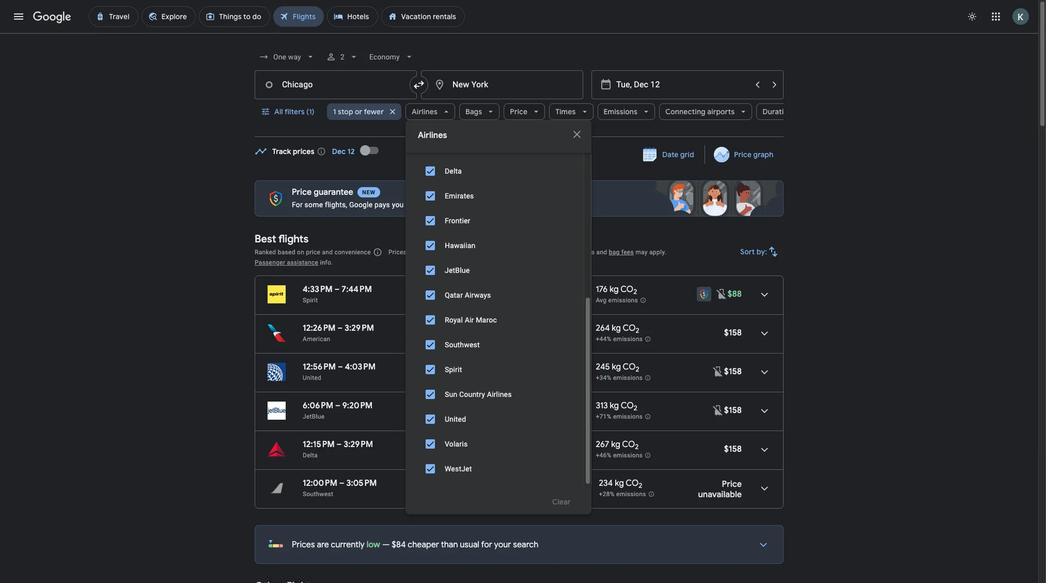 Task type: locate. For each thing, give the bounding box(es) containing it.
emissions for 234
[[617, 491, 646, 498]]

ord
[[457, 297, 469, 304], [457, 335, 469, 343], [457, 374, 469, 381], [457, 413, 469, 420]]

united inside 12:56 pm – 4:03 pm united
[[303, 374, 322, 381]]

fees right 'bag'
[[622, 249, 634, 256]]

emissions down 176 kg co 2
[[609, 297, 638, 304]]

min
[[481, 284, 495, 295], [479, 323, 493, 333], [479, 362, 493, 372], [483, 401, 497, 411], [483, 439, 497, 450]]

co inside 245 kg co 2
[[623, 362, 636, 372]]

lga down 3
[[473, 335, 485, 343]]

1 horizontal spatial united
[[445, 415, 466, 423]]

kg inside 245 kg co 2
[[612, 362, 621, 372]]

158 us dollars text field left flight details. leaves o'hare international airport at 12:15 pm on tuesday, december 12 and arrives at laguardia airport at 3:29 pm on tuesday, december 12. icon
[[725, 444, 742, 454]]

connecting
[[666, 107, 706, 116]]

flight details. leaves o'hare international airport at 12:15 pm on tuesday, december 12 and arrives at laguardia airport at 3:29 pm on tuesday, december 12. image
[[753, 437, 777, 462]]

None text field
[[255, 70, 417, 99], [421, 70, 584, 99], [255, 70, 417, 99], [421, 70, 584, 99]]

1 hr from the top
[[463, 284, 471, 295]]

0 horizontal spatial southwest
[[303, 491, 334, 498]]

hr inside '2 hr 7 min ord'
[[463, 362, 471, 372]]

3 hr from the top
[[463, 362, 471, 372]]

12:15 pm – 3:29 pm delta
[[303, 439, 373, 459]]

0 horizontal spatial for
[[482, 540, 492, 550]]

– inside 2 hr 11 min ord – lga
[[469, 297, 473, 304]]

you right after
[[529, 201, 541, 209]]

+46% emissions
[[596, 452, 643, 459]]

12:56 pm – 4:03 pm united
[[303, 362, 376, 381]]

prices
[[389, 249, 407, 256], [292, 540, 315, 550]]

kg for 264
[[612, 323, 621, 333]]

1 horizontal spatial for
[[494, 249, 502, 256]]

2 and from the left
[[597, 249, 608, 256]]

hr left 7 in the bottom of the page
[[463, 362, 471, 372]]

4 hr from the top
[[463, 401, 471, 411]]

4 ord from the top
[[457, 413, 469, 420]]

you right pays on the left
[[392, 201, 404, 209]]

co for 234
[[626, 478, 639, 488]]

southwest down "departure time: 12:00 pm." text box
[[303, 491, 334, 498]]

assistance
[[287, 259, 319, 266]]

jetblue down taxes
[[445, 266, 470, 274]]

the right the if
[[460, 201, 470, 209]]

1 vertical spatial 158 us dollars text field
[[725, 444, 742, 454]]

12:00 pm – 3:05 pm southwest
[[303, 478, 377, 498]]

0 vertical spatial 158 us dollars text field
[[725, 366, 742, 377]]

Departure time: 12:56 PM. text field
[[303, 362, 336, 372]]

sort by:
[[741, 247, 768, 256]]

sun
[[445, 390, 458, 399]]

for right +
[[494, 249, 502, 256]]

1 vertical spatial lga
[[473, 335, 485, 343]]

hr left 11
[[463, 284, 471, 295]]

hr for 2 hr 14 min
[[463, 401, 471, 411]]

price left flight details. leaves chicago midway international airport at 12:00 pm on tuesday, december 12 and arrives at laguardia airport at 3:05 pm on tuesday, december 12. icon
[[722, 479, 742, 489]]

hr up the westjet
[[463, 439, 471, 450]]

price inside popup button
[[510, 107, 528, 116]]

0 vertical spatial delta
[[445, 167, 462, 175]]

– inside 6:06 pm – 9:20 pm jetblue
[[335, 401, 341, 411]]

lga
[[473, 297, 485, 304], [473, 335, 485, 343]]

co up +71% emissions
[[621, 401, 634, 411]]

delta down departure time: 12:15 pm. text field
[[303, 452, 318, 459]]

Departure time: 4:33 PM. text field
[[303, 284, 333, 295]]

taxes
[[457, 249, 472, 256]]

airports
[[708, 107, 735, 116]]

co up +28% emissions at the right of page
[[626, 478, 639, 488]]

Departure time: 12:26 PM. text field
[[303, 323, 336, 333]]

0 horizontal spatial united
[[303, 374, 322, 381]]

– inside 12:56 pm – 4:03 pm united
[[338, 362, 343, 372]]

jetblue inside 6:06 pm – 9:20 pm jetblue
[[303, 413, 325, 420]]

1 horizontal spatial price
[[472, 201, 489, 209]]

1 lga from the top
[[473, 297, 485, 304]]

frontier
[[445, 217, 471, 225]]

0 vertical spatial 14
[[473, 401, 481, 411]]

1 vertical spatial 14
[[473, 439, 481, 450]]

1 vertical spatial jetblue
[[303, 413, 325, 420]]

co inside "264 kg co 2"
[[623, 323, 636, 333]]

lga inside 2 hr 11 min ord – lga
[[473, 297, 485, 304]]

1 $158 from the top
[[725, 328, 742, 338]]

price inside price unavailable
[[722, 479, 742, 489]]

2 hr from the top
[[463, 323, 471, 333]]

prices right learn more about ranking image
[[389, 249, 407, 256]]

price left drops at the top left
[[472, 201, 489, 209]]

1 horizontal spatial fees
[[622, 249, 634, 256]]

158 US dollars text field
[[725, 405, 742, 416]]

$158 left flight details. leaves o'hare international airport at 6:06 pm on tuesday, december 12 and arrives at john f. kennedy international airport at 9:20 pm on tuesday, december 12. image
[[725, 405, 742, 416]]

14
[[473, 401, 481, 411], [473, 439, 481, 450]]

313
[[596, 401, 608, 411]]

88 US dollars text field
[[728, 289, 742, 299]]

your
[[494, 540, 511, 550]]

united down 12:56 pm text field at the left of page
[[303, 374, 322, 381]]

co inside 267 kg co 2
[[622, 439, 635, 450]]

$158 left flight details. leaves o'hare international airport at 12:56 pm on tuesday, december 12 and arrives at laguardia airport at 4:03 pm on tuesday, december 12. 'icon'
[[725, 366, 742, 377]]

0 vertical spatial total duration 2 hr 14 min. element
[[457, 401, 524, 412]]

1 vertical spatial total duration 2 hr 14 min. element
[[457, 439, 524, 451]]

ord inside '2 hr 7 min ord'
[[457, 374, 469, 381]]

lga inside 2 hr 3 min ord lga
[[473, 335, 485, 343]]

245 kg co 2
[[596, 362, 640, 374]]

1 vertical spatial 3:29 pm
[[344, 439, 373, 450]]

swap origin and destination. image
[[413, 79, 425, 91]]

leaves o'hare international airport at 4:33 pm on tuesday, december 12 and arrives at laguardia airport at 7:44 pm on tuesday, december 12. element
[[303, 284, 372, 295]]

loading results progress bar
[[0, 33, 1039, 35]]

min inside '2 hr 7 min ord'
[[479, 362, 493, 372]]

1 vertical spatial spirit
[[445, 365, 462, 374]]

this price for this flight doesn't include overhead bin access. if you need a carry-on bag, use the bags filter to update prices. image
[[716, 288, 728, 300], [712, 404, 725, 416]]

0 vertical spatial this price for this flight doesn't include overhead bin access. if you need a carry-on bag, use the bags filter to update prices. image
[[716, 288, 728, 300]]

kg up +28% emissions at the right of page
[[615, 478, 624, 488]]

search
[[513, 540, 539, 550]]

american
[[303, 335, 331, 343]]

–
[[335, 284, 340, 295], [469, 297, 473, 304], [338, 323, 343, 333], [338, 362, 343, 372], [335, 401, 341, 411], [469, 413, 473, 420], [337, 439, 342, 450], [339, 478, 345, 488]]

the
[[406, 201, 416, 209], [460, 201, 470, 209]]

ranked
[[255, 249, 276, 256]]

14 right volaris
[[473, 439, 481, 450]]

the left difference
[[406, 201, 416, 209]]

– inside 4:33 pm – 7:44 pm spirit
[[335, 284, 340, 295]]

0 vertical spatial jetblue
[[445, 266, 470, 274]]

1 horizontal spatial and
[[597, 249, 608, 256]]

min right volaris
[[483, 439, 497, 450]]

1 vertical spatial prices
[[292, 540, 315, 550]]

158 us dollars text field left flight details. leaves o'hare international airport at 12:56 pm on tuesday, december 12 and arrives at laguardia airport at 4:03 pm on tuesday, december 12. 'icon'
[[725, 366, 742, 377]]

– right "4:33 pm"
[[335, 284, 340, 295]]

– left arrival time: 3:05 pm. text field
[[339, 478, 345, 488]]

country
[[459, 390, 485, 399]]

– for 4:33 pm
[[335, 284, 340, 295]]

2 inside 176 kg co 2
[[634, 287, 637, 296]]

0 vertical spatial for
[[494, 249, 502, 256]]

best flights main content
[[255, 138, 784, 583]]

hr inside 2 hr 3 min ord lga
[[463, 323, 471, 333]]

min for 2 hr 3 min
[[479, 323, 493, 333]]

New feature text field
[[358, 187, 380, 197]]

min inside 2 hr 11 min ord – lga
[[481, 284, 495, 295]]

3:29 pm inside 12:15 pm – 3:29 pm delta
[[344, 439, 373, 450]]

1 ord from the top
[[457, 297, 469, 304]]

2
[[341, 53, 345, 61], [504, 249, 507, 256], [457, 284, 461, 295], [634, 287, 637, 296], [457, 323, 461, 333], [636, 326, 640, 335], [457, 362, 461, 372], [636, 365, 640, 374], [457, 401, 461, 411], [634, 404, 638, 413], [457, 439, 461, 450], [635, 443, 639, 451], [639, 481, 643, 490]]

Arrival time: 3:29 PM. text field
[[344, 439, 373, 450]]

qatar airways
[[445, 291, 491, 299]]

times button
[[550, 99, 594, 124]]

+34%
[[596, 374, 612, 382]]

2 lga from the top
[[473, 335, 485, 343]]

7:44 pm
[[342, 284, 372, 295]]

usual
[[460, 540, 480, 550]]

delta inside search box
[[445, 167, 462, 175]]

1 the from the left
[[406, 201, 416, 209]]

price left graph
[[734, 150, 752, 159]]

– down country
[[469, 413, 473, 420]]

total duration 2 hr 3 min. element
[[457, 323, 524, 335]]

2 hr 14 min
[[457, 439, 497, 450]]

flight details. leaves chicago midway international airport at 12:00 pm on tuesday, december 12 and arrives at laguardia airport at 3:05 pm on tuesday, december 12. image
[[753, 476, 777, 501]]

min for 2 hr 7 min
[[479, 362, 493, 372]]

3:29 pm inside 12:26 pm – 3:29 pm american
[[345, 323, 374, 333]]

prices left "are"
[[292, 540, 315, 550]]

lga down 11
[[473, 297, 485, 304]]

price right the on
[[306, 249, 321, 256]]

and inside prices include required taxes + fees for 2 passengers. optional charges and bag fees may apply. passenger assistance
[[597, 249, 608, 256]]

hr inside 2 hr 11 min ord – lga
[[463, 284, 471, 295]]

co up +46% emissions
[[622, 439, 635, 450]]

unavailable
[[699, 489, 742, 500]]

2 158 us dollars text field from the top
[[725, 444, 742, 454]]

ord inside "2 hr 14 min ord –"
[[457, 413, 469, 420]]

0 vertical spatial 3:29 pm
[[345, 323, 374, 333]]

—
[[382, 540, 390, 550]]

1 horizontal spatial jetblue
[[445, 266, 470, 274]]

1 vertical spatial southwest
[[303, 491, 334, 498]]

hr left 3
[[463, 323, 471, 333]]

price right bags popup button
[[510, 107, 528, 116]]

0 vertical spatial spirit
[[303, 297, 318, 304]]

leaves o'hare international airport at 12:15 pm on tuesday, december 12 and arrives at laguardia airport at 3:29 pm on tuesday, december 12. element
[[303, 439, 373, 450]]

ord inside 2 hr 11 min ord – lga
[[457, 297, 469, 304]]

1 158 us dollars text field from the top
[[725, 366, 742, 377]]

1 fees from the left
[[479, 249, 492, 256]]

2 ord from the top
[[457, 335, 469, 343]]

date
[[663, 150, 679, 159]]

1
[[333, 107, 336, 116]]

min down sun country airlines on the left
[[483, 401, 497, 411]]

filters
[[285, 107, 305, 116]]

total duration 2 hr 14 min. element down "2 hr 14 min ord –"
[[457, 439, 524, 451]]

price button
[[504, 99, 545, 124]]

2 inside prices include required taxes + fees for 2 passengers. optional charges and bag fees may apply. passenger assistance
[[504, 249, 507, 256]]

hr down country
[[463, 401, 471, 411]]

kg inside 267 kg co 2
[[612, 439, 621, 450]]

this price for this flight doesn't include overhead bin access. if you need a carry-on bag, use the bags filter to update prices. image down this price for this flight doesn't include overhead bin access. if you need a carry-on bag, use the bags filter to update prices. image
[[712, 404, 725, 416]]

0 vertical spatial prices
[[389, 249, 407, 256]]

co inside 176 kg co 2
[[621, 284, 634, 295]]

12:00 pm
[[303, 478, 337, 488]]

price up for
[[292, 187, 312, 197]]

graph
[[754, 150, 774, 159]]

emissions for 176
[[609, 297, 638, 304]]

fees right +
[[479, 249, 492, 256]]

united up volaris
[[445, 415, 466, 423]]

kg for 313
[[610, 401, 619, 411]]

Arrival time: 9:20 PM. text field
[[343, 401, 373, 411]]

– down 11
[[469, 297, 473, 304]]

1 horizontal spatial spirit
[[445, 365, 462, 374]]

change appearance image
[[960, 4, 985, 29]]

0 horizontal spatial and
[[322, 249, 333, 256]]

12:26 pm
[[303, 323, 336, 333]]

kg up +71% emissions
[[610, 401, 619, 411]]

delta up "emirates"
[[445, 167, 462, 175]]

spirit left 7 in the bottom of the page
[[445, 365, 462, 374]]

1 vertical spatial this price for this flight doesn't include overhead bin access. if you need a carry-on bag, use the bags filter to update prices. image
[[712, 404, 725, 416]]

for
[[494, 249, 502, 256], [482, 540, 492, 550]]

hr inside "2 hr 14 min ord –"
[[463, 401, 471, 411]]

prices for are
[[292, 540, 315, 550]]

drops
[[491, 201, 510, 209]]

apply.
[[650, 249, 667, 256]]

co for 267
[[622, 439, 635, 450]]

co inside "234 kg co 2"
[[626, 478, 639, 488]]

$158 left flight details. leaves o'hare international airport at 12:26 pm on tuesday, december 12 and arrives at laguardia airport at 3:29 pm on tuesday, december 12. icon
[[725, 328, 742, 338]]

delta inside 12:15 pm – 3:29 pm delta
[[303, 452, 318, 459]]

price for price graph
[[734, 150, 752, 159]]

3 ord from the top
[[457, 374, 469, 381]]

co inside 313 kg co 2
[[621, 401, 634, 411]]

2 inside 313 kg co 2
[[634, 404, 638, 413]]

– for 12:26 pm
[[338, 323, 343, 333]]

leaves o'hare international airport at 6:06 pm on tuesday, december 12 and arrives at john f. kennedy international airport at 9:20 pm on tuesday, december 12. element
[[303, 401, 373, 411]]

– inside 12:00 pm – 3:05 pm southwest
[[339, 478, 345, 488]]

airlines down swap origin and destination. image
[[412, 107, 438, 116]]

0 vertical spatial southwest
[[445, 341, 480, 349]]

kg up +34% emissions
[[612, 362, 621, 372]]

spirit
[[303, 297, 318, 304], [445, 365, 462, 374]]

14 for 2 hr 14 min
[[473, 439, 481, 450]]

2 inside 245 kg co 2
[[636, 365, 640, 374]]

0 horizontal spatial delta
[[303, 452, 318, 459]]

0 horizontal spatial the
[[406, 201, 416, 209]]

kg
[[610, 284, 619, 295], [612, 323, 621, 333], [612, 362, 621, 372], [610, 401, 619, 411], [612, 439, 621, 450], [615, 478, 624, 488]]

– inside 12:26 pm – 3:29 pm american
[[338, 323, 343, 333]]

hr for 2 hr 3 min
[[463, 323, 471, 333]]

3:29 pm for 12:15 pm
[[344, 439, 373, 450]]

include
[[408, 249, 429, 256]]

this price for this flight doesn't include overhead bin access. if you need a carry-on bag, use the bags filter to update prices. image up $158 text field
[[716, 288, 728, 300]]

1 horizontal spatial prices
[[389, 249, 407, 256]]

price inside button
[[734, 150, 752, 159]]

low
[[367, 540, 380, 550]]

spirit inside search box
[[445, 365, 462, 374]]

6:06 pm
[[303, 401, 333, 411]]

emissions for 267
[[613, 452, 643, 459]]

14 inside "2 hr 14 min ord –"
[[473, 401, 481, 411]]

emissions down 267 kg co 2
[[613, 452, 643, 459]]

– inside 12:15 pm – 3:29 pm delta
[[337, 439, 342, 450]]

min inside 2 hr 3 min ord lga
[[479, 323, 493, 333]]

google
[[349, 201, 373, 209]]

None field
[[255, 48, 320, 66], [365, 48, 418, 66], [255, 48, 320, 66], [365, 48, 418, 66]]

stop
[[338, 107, 353, 116]]

co up avg emissions
[[621, 284, 634, 295]]

airlines right country
[[487, 390, 512, 399]]

learn more about ranking image
[[373, 248, 382, 257]]

track
[[272, 147, 291, 156]]

min inside "2 hr 14 min ord –"
[[483, 401, 497, 411]]

min right 3
[[479, 323, 493, 333]]

0 vertical spatial lga
[[473, 297, 485, 304]]

1 horizontal spatial the
[[460, 201, 470, 209]]

and left convenience
[[322, 249, 333, 256]]

0 horizontal spatial price
[[306, 249, 321, 256]]

None search field
[[255, 0, 810, 514]]

and
[[322, 249, 333, 256], [597, 249, 608, 256]]

all filters (1) button
[[255, 99, 323, 124]]

emissions down 245 kg co 2
[[613, 374, 643, 382]]

– left arrival time: 3:29 pm. text field in the left bottom of the page
[[337, 439, 342, 450]]

2 button
[[322, 44, 363, 69]]

kg up "+44% emissions"
[[612, 323, 621, 333]]

price unavailable
[[699, 479, 742, 500]]

ord inside 2 hr 3 min ord lga
[[457, 335, 469, 343]]

kg inside "234 kg co 2"
[[615, 478, 624, 488]]

and left 'bag'
[[597, 249, 608, 256]]

kg up +46% emissions
[[612, 439, 621, 450]]

jetblue down 6:06 pm
[[303, 413, 325, 420]]

emissions down 313 kg co 2
[[613, 413, 643, 420]]

1 vertical spatial for
[[482, 540, 492, 550]]

total duration 2 hr 14 min. element down sun country airlines on the left
[[457, 401, 524, 412]]

volaris
[[445, 440, 468, 448]]

qatar
[[445, 291, 463, 299]]

1 horizontal spatial you
[[529, 201, 541, 209]]

you
[[392, 201, 404, 209], [529, 201, 541, 209]]

min right 7 in the bottom of the page
[[479, 362, 493, 372]]

1 vertical spatial price
[[306, 249, 321, 256]]

0 horizontal spatial spirit
[[303, 297, 318, 304]]

emissions down "234 kg co 2"
[[617, 491, 646, 498]]

co up +34% emissions
[[623, 362, 636, 372]]

ord for 2 hr 3 min
[[457, 335, 469, 343]]

1 horizontal spatial delta
[[445, 167, 462, 175]]

4 $158 from the top
[[725, 444, 742, 454]]

flight details. leaves o'hare international airport at 12:26 pm on tuesday, december 12 and arrives at laguardia airport at 3:29 pm on tuesday, december 12. image
[[753, 321, 777, 346]]

min right 11
[[481, 284, 495, 295]]

emissions
[[609, 297, 638, 304], [613, 336, 643, 343], [613, 374, 643, 382], [613, 413, 643, 420], [613, 452, 643, 459], [617, 491, 646, 498]]

12:15 pm
[[303, 439, 335, 450]]

0 vertical spatial united
[[303, 374, 322, 381]]

14 down sun country airlines on the left
[[473, 401, 481, 411]]

co for 313
[[621, 401, 634, 411]]

price graph
[[734, 150, 774, 159]]

co for 264
[[623, 323, 636, 333]]

2 inside popup button
[[341, 53, 345, 61]]

2 14 from the top
[[473, 439, 481, 450]]

jetblue
[[445, 266, 470, 274], [303, 413, 325, 420]]

1 14 from the top
[[473, 401, 481, 411]]

$158 left flight details. leaves o'hare international airport at 12:15 pm on tuesday, december 12 and arrives at laguardia airport at 3:29 pm on tuesday, december 12. icon
[[725, 444, 742, 454]]

kg up avg emissions
[[610, 284, 619, 295]]

3:29 pm down 9:20 pm text field
[[344, 439, 373, 450]]

co up "+44% emissions"
[[623, 323, 636, 333]]

1 horizontal spatial southwest
[[445, 341, 480, 349]]

kg inside "264 kg co 2"
[[612, 323, 621, 333]]

+
[[474, 249, 478, 256]]

westjet
[[445, 465, 472, 473]]

kg inside 176 kg co 2
[[610, 284, 619, 295]]

southwest down 3
[[445, 341, 480, 349]]

prices inside prices include required taxes + fees for 2 passengers. optional charges and bag fees may apply. passenger assistance
[[389, 249, 407, 256]]

0 vertical spatial airlines
[[412, 107, 438, 116]]

0 horizontal spatial you
[[392, 201, 404, 209]]

– left 3:29 pm text box
[[338, 323, 343, 333]]

for left 'your'
[[482, 540, 492, 550]]

158 US dollars text field
[[725, 366, 742, 377], [725, 444, 742, 454]]

emissions down "264 kg co 2"
[[613, 336, 643, 343]]

airlines down airlines popup button
[[418, 130, 447, 141]]

bag
[[609, 249, 620, 256]]

– left 4:03 pm "text field"
[[338, 362, 343, 372]]

3:29 pm up "4:03 pm"
[[345, 323, 374, 333]]

hr for 2 hr 7 min
[[463, 362, 471, 372]]

– for 12:15 pm
[[337, 439, 342, 450]]

co for 176
[[621, 284, 634, 295]]

0 horizontal spatial prices
[[292, 540, 315, 550]]

– left 9:20 pm
[[335, 401, 341, 411]]

grid
[[681, 150, 695, 159]]

after
[[511, 201, 527, 209]]

total duration 2 hr 14 min. element
[[457, 401, 524, 412], [457, 439, 524, 451]]

delta
[[445, 167, 462, 175], [303, 452, 318, 459]]

0 horizontal spatial fees
[[479, 249, 492, 256]]

9:20 pm
[[343, 401, 373, 411]]

spirit down departure time: 4:33 pm. text box on the left of page
[[303, 297, 318, 304]]

2 inside "2 hr 14 min ord –"
[[457, 401, 461, 411]]

price graph button
[[708, 145, 782, 164]]

– inside "2 hr 14 min ord –"
[[469, 413, 473, 420]]

convenience
[[335, 249, 371, 256]]

prices include required taxes + fees for 2 passengers. optional charges and bag fees may apply. passenger assistance
[[255, 249, 667, 266]]

1 vertical spatial delta
[[303, 452, 318, 459]]

Departure time: 12:00 PM. text field
[[303, 478, 337, 488]]

kg inside 313 kg co 2
[[610, 401, 619, 411]]

0 horizontal spatial jetblue
[[303, 413, 325, 420]]



Task type: vqa. For each thing, say whether or not it's contained in the screenshot.
Footer
no



Task type: describe. For each thing, give the bounding box(es) containing it.
hawaiian
[[445, 241, 476, 250]]

1 total duration 2 hr 14 min. element from the top
[[457, 401, 524, 412]]

cheaper
[[408, 540, 439, 550]]

for
[[292, 201, 303, 209]]

leaves o'hare international airport at 12:56 pm on tuesday, december 12 and arrives at laguardia airport at 4:03 pm on tuesday, december 12. element
[[303, 362, 376, 372]]

7
[[473, 362, 477, 372]]

connecting airports button
[[660, 99, 753, 124]]

by:
[[757, 247, 768, 256]]

176 kg co 2
[[596, 284, 637, 296]]

may
[[636, 249, 648, 256]]

– for 12:56 pm
[[338, 362, 343, 372]]

2 hr 7 min ord
[[457, 362, 493, 381]]

airlines inside popup button
[[412, 107, 438, 116]]

2 inside '2 hr 7 min ord'
[[457, 362, 461, 372]]

times
[[556, 107, 576, 116]]

pays
[[375, 201, 390, 209]]

2 inside 2 hr 11 min ord – lga
[[457, 284, 461, 295]]

all
[[274, 107, 283, 116]]

duration
[[763, 107, 793, 116]]

kg for 234
[[615, 478, 624, 488]]

or
[[355, 107, 362, 116]]

leaves chicago midway international airport at 12:00 pm on tuesday, december 12 and arrives at laguardia airport at 3:05 pm on tuesday, december 12. element
[[303, 478, 377, 488]]

royal
[[445, 316, 463, 324]]

Departure time: 6:06 PM. text field
[[303, 401, 333, 411]]

leaves o'hare international airport at 12:26 pm on tuesday, december 12 and arrives at laguardia airport at 3:29 pm on tuesday, december 12. element
[[303, 323, 374, 333]]

3
[[473, 323, 477, 333]]

emissions for 264
[[613, 336, 643, 343]]

ranked based on price and convenience
[[255, 249, 371, 256]]

air
[[465, 316, 474, 324]]

2 inside 2 hr 3 min ord lga
[[457, 323, 461, 333]]

total duration 2 hr 11 min. element
[[457, 284, 524, 296]]

spirit inside 4:33 pm – 7:44 pm spirit
[[303, 297, 318, 304]]

southwest inside search box
[[445, 341, 480, 349]]

– for 6:06 pm
[[335, 401, 341, 411]]

$88
[[728, 289, 742, 299]]

+44% emissions
[[596, 336, 643, 343]]

hr for 2 hr 11 min
[[463, 284, 471, 295]]

for inside prices include required taxes + fees for 2 passengers. optional charges and bag fees may apply. passenger assistance
[[494, 249, 502, 256]]

0 vertical spatial price
[[472, 201, 489, 209]]

2 you from the left
[[529, 201, 541, 209]]

234 kg co 2
[[599, 478, 643, 490]]

airlines button
[[406, 99, 455, 124]]

total duration 2 hr 7 min. element
[[457, 362, 524, 374]]

date grid
[[663, 150, 695, 159]]

dec
[[332, 147, 346, 156]]

313 kg co 2
[[596, 401, 638, 413]]

Departure time: 12:15 PM. text field
[[303, 439, 335, 450]]

3 $158 from the top
[[725, 405, 742, 416]]

176
[[596, 284, 608, 295]]

maroc
[[476, 316, 497, 324]]

price for price unavailable
[[722, 479, 742, 489]]

+44%
[[596, 336, 612, 343]]

267 kg co 2
[[596, 439, 639, 451]]

min for 2 hr 14 min
[[483, 401, 497, 411]]

find the best price region
[[255, 138, 784, 172]]

2 hr 14 min ord –
[[457, 401, 497, 420]]

2 hr 3 min ord lga
[[457, 323, 493, 343]]

southwest inside 12:00 pm – 3:05 pm southwest
[[303, 491, 334, 498]]

1 vertical spatial united
[[445, 415, 466, 423]]

Arrival time: 3:29 PM. text field
[[345, 323, 374, 333]]

duration button
[[757, 99, 810, 124]]

co for 245
[[623, 362, 636, 372]]

jetblue inside search box
[[445, 266, 470, 274]]

kg for 267
[[612, 439, 621, 450]]

on
[[297, 249, 305, 256]]

Arrival time: 4:03 PM. text field
[[345, 362, 376, 372]]

kg for 245
[[612, 362, 621, 372]]

2 the from the left
[[460, 201, 470, 209]]

+28%
[[599, 491, 615, 498]]

245
[[596, 362, 610, 372]]

kg for 176
[[610, 284, 619, 295]]

date grid button
[[636, 145, 703, 164]]

prices for include
[[389, 249, 407, 256]]

1 and from the left
[[322, 249, 333, 256]]

1 vertical spatial airlines
[[418, 130, 447, 141]]

2 inside "264 kg co 2"
[[636, 326, 640, 335]]

some
[[305, 201, 323, 209]]

price for price
[[510, 107, 528, 116]]

flights
[[279, 233, 309, 246]]

emissions for 245
[[613, 374, 643, 382]]

charges
[[572, 249, 595, 256]]

2 hr 11 min ord – lga
[[457, 284, 495, 304]]

2 vertical spatial airlines
[[487, 390, 512, 399]]

passenger assistance button
[[255, 259, 319, 266]]

4:33 pm
[[303, 284, 333, 295]]

currently
[[331, 540, 365, 550]]

264
[[596, 323, 610, 333]]

1 stop or fewer button
[[327, 99, 402, 124]]

none search field containing airlines
[[255, 0, 810, 514]]

flight details. leaves o'hare international airport at 12:56 pm on tuesday, december 12 and arrives at laguardia airport at 4:03 pm on tuesday, december 12. image
[[753, 360, 777, 385]]

158 US dollars text field
[[725, 328, 742, 338]]

ord for 2 hr 11 min
[[457, 297, 469, 304]]

2 total duration 2 hr 14 min. element from the top
[[457, 439, 524, 451]]

1 you from the left
[[392, 201, 404, 209]]

all filters (1)
[[274, 107, 315, 116]]

track prices
[[272, 147, 315, 156]]

5 hr from the top
[[463, 439, 471, 450]]

sun country airlines
[[445, 390, 512, 399]]

avg
[[596, 297, 607, 304]]

this price for this flight doesn't include overhead bin access. if you need a carry-on bag, use the bags filter to update prices. image
[[712, 365, 725, 378]]

– for 12:00 pm
[[339, 478, 345, 488]]

are
[[317, 540, 329, 550]]

airways
[[465, 291, 491, 299]]

bag fees button
[[609, 249, 634, 256]]

passenger
[[255, 259, 285, 266]]

ord for 2 hr 7 min
[[457, 374, 469, 381]]

sort by: button
[[737, 239, 784, 264]]

2 inside 267 kg co 2
[[635, 443, 639, 451]]

azul only image
[[531, 134, 572, 159]]

price for price guarantee
[[292, 187, 312, 197]]

emissions
[[604, 107, 638, 116]]

new
[[362, 189, 376, 196]]

main menu image
[[12, 10, 25, 23]]

Departure text field
[[617, 71, 749, 99]]

more details image
[[752, 532, 776, 557]]

2 $158 from the top
[[725, 366, 742, 377]]

3:29 pm for 12:26 pm
[[345, 323, 374, 333]]

bags
[[466, 107, 482, 116]]

min for 2 hr 11 min
[[481, 284, 495, 295]]

close dialog image
[[571, 128, 584, 141]]

based
[[278, 249, 296, 256]]

14 for 2 hr 14 min ord –
[[473, 401, 481, 411]]

2 inside "234 kg co 2"
[[639, 481, 643, 490]]

Arrival time: 7:44 PM. text field
[[342, 284, 372, 295]]

for some flights, google pays you the difference if the price drops after you book.
[[292, 201, 561, 209]]

flight details. leaves o'hare international airport at 4:33 pm on tuesday, december 12 and arrives at laguardia airport at 7:44 pm on tuesday, december 12. image
[[753, 282, 777, 307]]

royal air maroc
[[445, 316, 497, 324]]

than
[[441, 540, 458, 550]]

+71% emissions
[[596, 413, 643, 420]]

sort
[[741, 247, 755, 256]]

Arrival time: 3:05 PM. text field
[[347, 478, 377, 488]]

emissions for 313
[[613, 413, 643, 420]]

4:33 pm – 7:44 pm spirit
[[303, 284, 372, 304]]

bags button
[[459, 99, 500, 124]]

connecting airports
[[666, 107, 735, 116]]

+46%
[[596, 452, 612, 459]]

2 fees from the left
[[622, 249, 634, 256]]

flight details. leaves o'hare international airport at 6:06 pm on tuesday, december 12 and arrives at john f. kennedy international airport at 9:20 pm on tuesday, december 12. image
[[753, 399, 777, 423]]

ord for 2 hr 14 min
[[457, 413, 469, 420]]

if
[[454, 201, 458, 209]]

avg emissions
[[596, 297, 638, 304]]

emirates
[[445, 192, 474, 200]]

12:56 pm
[[303, 362, 336, 372]]

book.
[[543, 201, 561, 209]]

learn more about tracked prices image
[[317, 147, 326, 156]]

+28% emissions
[[599, 491, 646, 498]]

passengers.
[[509, 249, 544, 256]]



